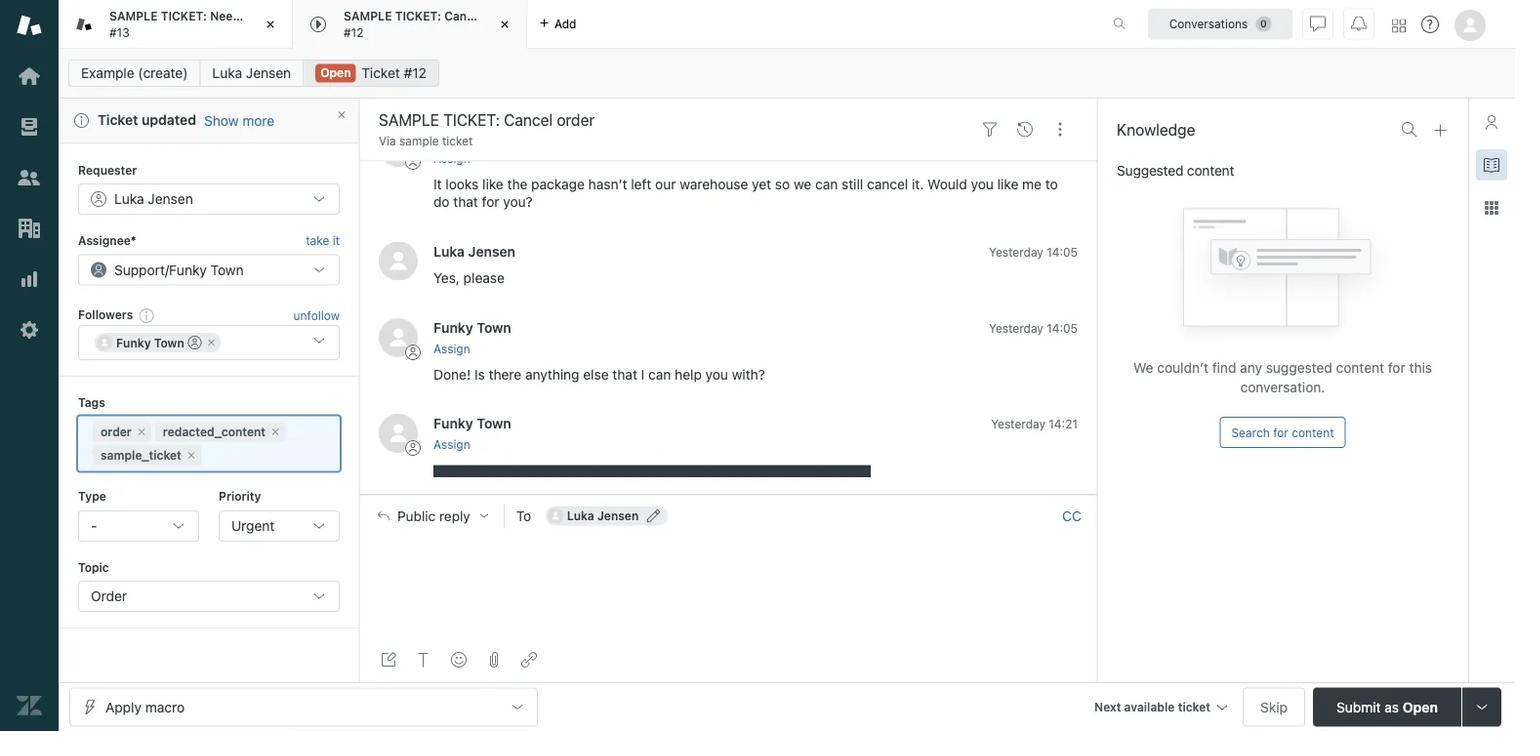 Task type: locate. For each thing, give the bounding box(es) containing it.
the
[[507, 176, 528, 192]]

for
[[482, 193, 499, 209], [1388, 360, 1406, 376], [1273, 426, 1288, 439]]

luka jensen link up more
[[200, 60, 304, 87]]

please
[[463, 270, 505, 286]]

1 horizontal spatial open
[[1403, 699, 1438, 715]]

remove image right user is an agent 'image'
[[206, 336, 217, 348]]

0 horizontal spatial order
[[101, 425, 132, 438]]

2 ticket: from the left
[[395, 9, 441, 23]]

that down looks
[[453, 193, 478, 209]]

#12 down the 'ordered'
[[344, 25, 364, 39]]

1 sample from the left
[[109, 9, 158, 23]]

sample_ticket
[[101, 448, 181, 462]]

content inside button
[[1292, 426, 1334, 439]]

14:05
[[1047, 245, 1078, 259], [1047, 322, 1078, 335]]

that
[[453, 193, 478, 209], [612, 366, 637, 382]]

cancel
[[444, 9, 484, 23]]

1 horizontal spatial ticket:
[[395, 9, 441, 23]]

funky town link down is
[[433, 416, 511, 432]]

ticket for ticket #12
[[362, 65, 400, 81]]

0 horizontal spatial open
[[320, 66, 351, 80]]

zendesk support image
[[17, 13, 42, 38]]

yesterday
[[989, 245, 1043, 259], [989, 322, 1043, 335], [991, 418, 1045, 431]]

1 horizontal spatial you
[[971, 176, 994, 192]]

jensen
[[246, 65, 291, 81], [148, 191, 193, 207], [468, 243, 516, 259], [597, 509, 639, 523]]

yesterday 14:05 text field for yes, please
[[989, 245, 1078, 259]]

luka jensen link inside conversationlabel log
[[433, 243, 516, 259]]

1 vertical spatial that
[[612, 366, 637, 382]]

content
[[1187, 163, 1234, 179], [1336, 360, 1384, 376], [1292, 426, 1334, 439]]

0 vertical spatial yesterday
[[989, 245, 1043, 259]]

public reply
[[397, 508, 470, 524]]

avatar image
[[379, 242, 418, 281], [379, 318, 418, 357], [379, 414, 418, 453]]

urgent
[[231, 517, 275, 533]]

1 vertical spatial ticket
[[98, 112, 138, 128]]

1 vertical spatial order
[[101, 425, 132, 438]]

sample
[[109, 9, 158, 23], [344, 9, 392, 23]]

0 horizontal spatial #12
[[344, 25, 364, 39]]

can inside it looks like the package hasn't left our warehouse yet so we can still cancel it. would you like me to do that for you?
[[815, 176, 838, 192]]

1 vertical spatial open
[[1403, 699, 1438, 715]]

create or request article image
[[1433, 122, 1449, 138]]

can right we
[[815, 176, 838, 192]]

open
[[320, 66, 351, 80], [1403, 699, 1438, 715]]

user is an agent image
[[188, 335, 202, 349]]

1 vertical spatial assign button
[[433, 436, 470, 454]]

1 horizontal spatial close image
[[495, 15, 514, 34]]

town right /
[[211, 261, 244, 277]]

tab up ticket #12
[[293, 0, 527, 49]]

package
[[531, 176, 585, 192]]

i
[[641, 366, 645, 382]]

add link (cmd k) image
[[521, 652, 537, 668]]

0 horizontal spatial can
[[648, 366, 671, 382]]

luka jensen link up 'yes, please'
[[433, 243, 516, 259]]

for inside search for content button
[[1273, 426, 1288, 439]]

0 horizontal spatial sample
[[109, 9, 158, 23]]

jensen left edit user image
[[597, 509, 639, 523]]

it.
[[912, 176, 924, 192]]

ticket inside ticket updated show more
[[98, 112, 138, 128]]

cc button
[[1062, 507, 1082, 525]]

0 horizontal spatial ticket
[[442, 134, 473, 148]]

close image
[[261, 15, 280, 34], [495, 15, 514, 34]]

knowledge
[[1117, 121, 1195, 139]]

jensen inside conversationlabel log
[[468, 243, 516, 259]]

get started image
[[17, 63, 42, 89]]

Yesterday 14:05 text field
[[989, 245, 1078, 259], [989, 322, 1078, 335]]

secondary element
[[59, 54, 1515, 93]]

funky town link for ▇▇▇▇▇▇▇▇▇▇▇▇▇▇▇▇▇▇▇▇▇▇▇▇▇▇▇▇▇▇▇▇
[[433, 416, 511, 432]]

ticket down the 'ordered'
[[362, 65, 400, 81]]

ticket updated show more
[[98, 112, 275, 128]]

ticket: left 'need'
[[161, 9, 207, 23]]

assign for ▇▇▇▇▇▇▇▇▇▇▇▇▇▇▇▇▇▇▇▇▇▇▇▇▇▇▇▇▇▇▇▇
[[433, 438, 470, 452]]

remove image down redacted_content
[[185, 449, 197, 461]]

14:05 down to
[[1047, 245, 1078, 259]]

1 horizontal spatial ticket
[[362, 65, 400, 81]]

1 vertical spatial funky town assign
[[433, 416, 511, 452]]

luka jensen right the luka.jensen@example.com image
[[567, 509, 639, 523]]

1 yesterday 14:05 from the top
[[989, 245, 1078, 259]]

ticket
[[442, 134, 473, 148], [1178, 700, 1211, 714]]

0 horizontal spatial that
[[453, 193, 478, 209]]

redacted_content
[[163, 425, 266, 438]]

requester element
[[78, 183, 340, 214]]

1 vertical spatial assign
[[433, 438, 470, 452]]

0 horizontal spatial luka jensen link
[[200, 60, 304, 87]]

open up close ticket collision notification 'icon'
[[320, 66, 351, 80]]

you right help
[[705, 366, 728, 382]]

suggested content
[[1117, 163, 1234, 179]]

remove image up "sample_ticket"
[[136, 426, 147, 437]]

0 horizontal spatial you
[[705, 366, 728, 382]]

filter image
[[982, 122, 998, 137]]

you
[[971, 176, 994, 192], [705, 366, 728, 382]]

alert
[[59, 99, 359, 144]]

open right as
[[1403, 699, 1438, 715]]

topic element
[[78, 581, 340, 612]]

luka jensen up 'yes, please'
[[433, 243, 516, 259]]

0 vertical spatial content
[[1187, 163, 1234, 179]]

that inside it looks like the package hasn't left our warehouse yet so we can still cancel it. would you like me to do that for you?
[[453, 193, 478, 209]]

14:05 for done! is there anything else that i can help you with?
[[1047, 322, 1078, 335]]

2 assign from the top
[[433, 438, 470, 452]]

0 horizontal spatial ticket
[[98, 112, 138, 128]]

for left this
[[1388, 360, 1406, 376]]

ticket inside secondary element
[[362, 65, 400, 81]]

0 vertical spatial order
[[487, 9, 518, 23]]

you right would
[[971, 176, 994, 192]]

urgent button
[[219, 510, 340, 541]]

assign
[[433, 342, 470, 356], [433, 438, 470, 452]]

ticket: for need
[[161, 9, 207, 23]]

sample for #12
[[344, 9, 392, 23]]

funky right support
[[169, 261, 207, 277]]

ticket inside popup button
[[1178, 700, 1211, 714]]

2 vertical spatial for
[[1273, 426, 1288, 439]]

for left you?
[[482, 193, 499, 209]]

0 horizontal spatial ticket:
[[161, 9, 207, 23]]

luka jensen inside requester element
[[114, 191, 193, 207]]

0 vertical spatial funky town assign
[[433, 320, 511, 356]]

search image
[[1402, 122, 1417, 138]]

0 vertical spatial that
[[453, 193, 478, 209]]

reporting image
[[17, 267, 42, 292]]

sample up #13
[[109, 9, 158, 23]]

1 funky town link from the top
[[433, 320, 511, 336]]

skip
[[1260, 699, 1288, 715]]

sample inside sample ticket: cancel order #12
[[344, 9, 392, 23]]

sample for #13
[[109, 9, 158, 23]]

available
[[1124, 700, 1175, 714]]

customer context image
[[1484, 114, 1499, 130]]

tab
[[59, 0, 378, 49], [293, 0, 527, 49]]

this
[[1409, 360, 1432, 376]]

town inside option
[[154, 335, 184, 349]]

remove image for order
[[136, 426, 147, 437]]

1 vertical spatial yesterday
[[989, 322, 1043, 335]]

0 horizontal spatial content
[[1187, 163, 1234, 179]]

that left i
[[612, 366, 637, 382]]

can right i
[[648, 366, 671, 382]]

ticket #12
[[362, 65, 427, 81]]

displays possible ticket submission types image
[[1474, 699, 1490, 715]]

can
[[815, 176, 838, 192], [648, 366, 671, 382]]

0 vertical spatial funky town link
[[433, 320, 511, 336]]

0 horizontal spatial for
[[482, 193, 499, 209]]

funky inside option
[[116, 335, 151, 349]]

add
[[555, 17, 576, 31]]

town left user is an agent 'image'
[[154, 335, 184, 349]]

1 funky town assign from the top
[[433, 320, 511, 356]]

help
[[675, 366, 702, 382]]

1 horizontal spatial order
[[487, 9, 518, 23]]

customers image
[[17, 165, 42, 190]]

assign down 'done!'
[[433, 438, 470, 452]]

luka up yes, at top
[[433, 243, 465, 259]]

1 like from the left
[[482, 176, 503, 192]]

luka down requester
[[114, 191, 144, 207]]

close image right cancel
[[495, 15, 514, 34]]

jensen inside requester element
[[148, 191, 193, 207]]

1 vertical spatial funky town link
[[433, 416, 511, 432]]

1 horizontal spatial luka jensen link
[[433, 243, 516, 259]]

content down conversation.
[[1292, 426, 1334, 439]]

macro
[[145, 699, 185, 715]]

avatar image for ▇▇▇▇▇▇▇▇▇▇▇▇▇▇▇▇▇▇▇▇▇▇▇▇▇▇▇▇▇▇▇▇
[[379, 414, 418, 453]]

funky
[[169, 261, 207, 277], [433, 320, 473, 336], [116, 335, 151, 349], [433, 416, 473, 432]]

0 horizontal spatial close image
[[261, 15, 280, 34]]

there
[[489, 366, 522, 382]]

left
[[631, 176, 651, 192]]

luka inside conversationlabel log
[[433, 243, 465, 259]]

0 vertical spatial open
[[320, 66, 351, 80]]

jensen up please
[[468, 243, 516, 259]]

take it button
[[306, 230, 340, 250]]

jensen up /
[[148, 191, 193, 207]]

0 vertical spatial yesterday 14:05
[[989, 245, 1078, 259]]

content right the suggested
[[1187, 163, 1234, 179]]

ticket: inside sample ticket: need less items than ordered #13
[[161, 9, 207, 23]]

assign up 'done!'
[[433, 342, 470, 356]]

ticket: inside sample ticket: cancel order #12
[[395, 9, 441, 23]]

0 vertical spatial #12
[[344, 25, 364, 39]]

2 tab from the left
[[293, 0, 527, 49]]

funky right funkytownclown1@gmail.com image
[[116, 335, 151, 349]]

unfollow button
[[293, 306, 340, 323]]

3 avatar image from the top
[[379, 414, 418, 453]]

yesterday 14:05 text field down me
[[989, 245, 1078, 259]]

close image for order
[[495, 15, 514, 34]]

updated
[[142, 112, 196, 128]]

2 close image from the left
[[495, 15, 514, 34]]

hasn't
[[588, 176, 627, 192]]

any
[[1240, 360, 1262, 376]]

ticket right available
[[1178, 700, 1211, 714]]

ticket: left cancel
[[395, 9, 441, 23]]

luka jensen inside secondary element
[[212, 65, 291, 81]]

so
[[775, 176, 790, 192]]

assign button up 'done!'
[[433, 340, 470, 358]]

get help image
[[1421, 16, 1439, 33]]

1 horizontal spatial content
[[1292, 426, 1334, 439]]

remove image
[[206, 336, 217, 348], [136, 426, 147, 437], [270, 426, 281, 437], [185, 449, 197, 461]]

0 vertical spatial luka jensen link
[[200, 60, 304, 87]]

for right search
[[1273, 426, 1288, 439]]

yesterday 14:05 for done! is there anything else that i can help you with?
[[989, 322, 1078, 335]]

yet
[[752, 176, 771, 192]]

assignee* element
[[78, 254, 340, 285]]

ticket actions image
[[1052, 122, 1068, 137]]

0 vertical spatial can
[[815, 176, 838, 192]]

1 vertical spatial yesterday 14:05
[[989, 322, 1078, 335]]

need
[[210, 9, 240, 23]]

funky up 'done!'
[[433, 320, 473, 336]]

1 assign button from the top
[[433, 340, 470, 358]]

funky town assign up is
[[433, 320, 511, 356]]

2 horizontal spatial content
[[1336, 360, 1384, 376]]

0 vertical spatial 14:05
[[1047, 245, 1078, 259]]

1 horizontal spatial can
[[815, 176, 838, 192]]

- button
[[78, 510, 199, 541]]

funky town assign down is
[[433, 416, 511, 452]]

content left this
[[1336, 360, 1384, 376]]

yesterday for ▇▇▇▇▇▇▇▇▇▇▇▇▇▇▇▇▇▇▇▇▇▇▇▇▇▇▇▇▇▇▇▇
[[991, 418, 1045, 431]]

luka up show
[[212, 65, 242, 81]]

0 vertical spatial yesterday 14:05 text field
[[989, 245, 1078, 259]]

0 vertical spatial avatar image
[[379, 242, 418, 281]]

2 sample from the left
[[344, 9, 392, 23]]

0 vertical spatial assign button
[[433, 340, 470, 358]]

1 close image from the left
[[261, 15, 280, 34]]

assign button for ▇▇▇▇▇▇▇▇▇▇▇▇▇▇▇▇▇▇▇▇▇▇▇▇▇▇▇▇▇▇▇▇
[[433, 436, 470, 454]]

1 14:05 from the top
[[1047, 245, 1078, 259]]

it
[[433, 176, 442, 192]]

tab containing sample ticket: need less items than ordered
[[59, 0, 378, 49]]

2 avatar image from the top
[[379, 318, 418, 357]]

2 like from the left
[[997, 176, 1019, 192]]

1 horizontal spatial #12
[[404, 65, 427, 81]]

ticket down example
[[98, 112, 138, 128]]

#12 down sample ticket: cancel order #12 at the top of the page
[[404, 65, 427, 81]]

tab up (create)
[[59, 0, 378, 49]]

1 vertical spatial avatar image
[[379, 318, 418, 357]]

like
[[482, 176, 503, 192], [997, 176, 1019, 192]]

0 horizontal spatial like
[[482, 176, 503, 192]]

luka jensen
[[212, 65, 291, 81], [114, 191, 193, 207], [433, 243, 516, 259], [567, 509, 639, 523]]

jensen up more
[[246, 65, 291, 81]]

1 horizontal spatial ticket
[[1178, 700, 1211, 714]]

1 vertical spatial yesterday 14:05 text field
[[989, 322, 1078, 335]]

1 ticket: from the left
[[161, 9, 207, 23]]

1 horizontal spatial like
[[997, 176, 1019, 192]]

2 vertical spatial content
[[1292, 426, 1334, 439]]

1 vertical spatial you
[[705, 366, 728, 382]]

sample right than
[[344, 9, 392, 23]]

2 yesterday 14:05 text field from the top
[[989, 322, 1078, 335]]

remove image for sample_ticket
[[185, 449, 197, 461]]

2 vertical spatial avatar image
[[379, 414, 418, 453]]

sample ticket: need less items than ordered #13
[[109, 9, 378, 39]]

yesterday 14:05 text field up yesterday 14:21
[[989, 322, 1078, 335]]

zendesk image
[[17, 693, 42, 719]]

ticket for via sample ticket
[[442, 134, 473, 148]]

1 vertical spatial #12
[[404, 65, 427, 81]]

support
[[114, 261, 165, 277]]

2 funky town link from the top
[[433, 416, 511, 432]]

0 vertical spatial assign
[[433, 342, 470, 356]]

-
[[91, 517, 97, 533]]

0 vertical spatial for
[[482, 193, 499, 209]]

yesterday 14:05 text field for done! is there anything else that i can help you with?
[[989, 322, 1078, 335]]

knowledge image
[[1484, 157, 1499, 173]]

1 assign from the top
[[433, 342, 470, 356]]

2 assign button from the top
[[433, 436, 470, 454]]

1 horizontal spatial for
[[1273, 426, 1288, 439]]

0 vertical spatial you
[[971, 176, 994, 192]]

0 vertical spatial ticket
[[362, 65, 400, 81]]

assign button down 'done!'
[[433, 436, 470, 454]]

ticket right sample
[[442, 134, 473, 148]]

luka jensen up more
[[212, 65, 291, 81]]

order up "sample_ticket"
[[101, 425, 132, 438]]

1 vertical spatial 14:05
[[1047, 322, 1078, 335]]

submit
[[1337, 699, 1381, 715]]

sample ticket: cancel order #12
[[344, 9, 518, 39]]

luka jensen inside conversationlabel log
[[433, 243, 516, 259]]

order inside sample ticket: cancel order #12
[[487, 9, 518, 23]]

1 vertical spatial ticket
[[1178, 700, 1211, 714]]

order right cancel
[[487, 9, 518, 23]]

avatar image up public
[[379, 414, 418, 453]]

close image for less
[[261, 15, 280, 34]]

sample inside sample ticket: need less items than ordered #13
[[109, 9, 158, 23]]

2 horizontal spatial for
[[1388, 360, 1406, 376]]

1 horizontal spatial sample
[[344, 9, 392, 23]]

luka jensen link
[[200, 60, 304, 87], [433, 243, 516, 259]]

2 yesterday 14:05 from the top
[[989, 322, 1078, 335]]

close image right 'need'
[[261, 15, 280, 34]]

suggested
[[1117, 163, 1183, 179]]

14:05 up 14:21
[[1047, 322, 1078, 335]]

0 vertical spatial ticket
[[442, 134, 473, 148]]

remove image right redacted_content
[[270, 426, 281, 437]]

2 vertical spatial yesterday
[[991, 418, 1045, 431]]

avatar image left yes, at top
[[379, 242, 418, 281]]

2 funky town assign from the top
[[433, 416, 511, 452]]

assign for done! is there anything else that i can help you with?
[[433, 342, 470, 356]]

it looks like the package hasn't left our warehouse yet so we can still cancel it. would you like me to do that for you?
[[433, 176, 1062, 209]]

yesterday 14:05 up yesterday 14:21
[[989, 322, 1078, 335]]

like left the
[[482, 176, 503, 192]]

support / funky town
[[114, 261, 244, 277]]

funky town link up is
[[433, 320, 511, 336]]

ticket
[[362, 65, 400, 81], [98, 112, 138, 128]]

open inside secondary element
[[320, 66, 351, 80]]

next
[[1094, 700, 1121, 714]]

luka jensen down requester
[[114, 191, 193, 207]]

1 tab from the left
[[59, 0, 378, 49]]

more
[[242, 112, 275, 128]]

2 14:05 from the top
[[1047, 322, 1078, 335]]

avatar image right unfollow
[[379, 318, 418, 357]]

warehouse
[[680, 176, 748, 192]]

jensen inside secondary element
[[246, 65, 291, 81]]

1 vertical spatial for
[[1388, 360, 1406, 376]]

yesterday 14:05 down me
[[989, 245, 1078, 259]]

luka
[[212, 65, 242, 81], [114, 191, 144, 207], [433, 243, 465, 259], [567, 509, 594, 523]]

like left me
[[997, 176, 1019, 192]]

1 vertical spatial content
[[1336, 360, 1384, 376]]

we
[[794, 176, 812, 192]]

1 vertical spatial luka jensen link
[[433, 243, 516, 259]]

1 yesterday 14:05 text field from the top
[[989, 245, 1078, 259]]



Task type: vqa. For each thing, say whether or not it's contained in the screenshot.
LUKA JENSEN inside the Requester ELEMENT
yes



Task type: describe. For each thing, give the bounding box(es) containing it.
less
[[243, 9, 266, 23]]

cc
[[1062, 508, 1082, 524]]

conversation.
[[1240, 379, 1325, 395]]

remove image inside funky town option
[[206, 336, 217, 348]]

Subject field
[[375, 108, 968, 132]]

anything
[[525, 366, 579, 382]]

yesterday 14:05 for yes, please
[[989, 245, 1078, 259]]

assign button for done! is there anything else that i can help you with?
[[433, 340, 470, 358]]

town down there on the bottom of page
[[477, 416, 511, 432]]

yesterday 14:21
[[991, 418, 1078, 431]]

next available ticket
[[1094, 700, 1211, 714]]

with?
[[732, 366, 765, 382]]

order
[[91, 588, 127, 604]]

followers element
[[78, 325, 340, 360]]

search for content button
[[1220, 417, 1346, 448]]

events image
[[1017, 122, 1033, 137]]

our
[[655, 176, 676, 192]]

organizations image
[[17, 216, 42, 241]]

funky town assign for done! is there anything else that i can help you with?
[[433, 320, 511, 356]]

luka right the luka.jensen@example.com image
[[567, 509, 594, 523]]

looks
[[445, 176, 479, 192]]

example (create) button
[[68, 60, 201, 87]]

for inside it looks like the package hasn't left our warehouse yet so we can still cancel it. would you like me to do that for you?
[[482, 193, 499, 209]]

#12 inside secondary element
[[404, 65, 427, 81]]

funky town option
[[95, 332, 221, 352]]

we couldn't find any suggested content for this conversation.
[[1133, 360, 1432, 395]]

#12 inside sample ticket: cancel order #12
[[344, 25, 364, 39]]

yesterday for yes, please
[[989, 245, 1043, 259]]

else
[[583, 366, 609, 382]]

is
[[474, 366, 485, 382]]

as
[[1385, 699, 1399, 715]]

ticket: for cancel
[[395, 9, 441, 23]]

take
[[306, 233, 329, 247]]

yes,
[[433, 270, 460, 286]]

show more button
[[204, 112, 275, 129]]

to
[[1045, 176, 1058, 192]]

yes, please
[[433, 270, 505, 286]]

luka.jensen@example.com image
[[547, 508, 563, 524]]

(create)
[[138, 65, 188, 81]]

reply
[[439, 508, 470, 524]]

14:21
[[1049, 418, 1078, 431]]

alert containing ticket updated
[[59, 99, 359, 144]]

funky down 'done!'
[[433, 416, 473, 432]]

ticket for ticket updated show more
[[98, 112, 138, 128]]

find
[[1212, 360, 1236, 376]]

public reply button
[[360, 495, 504, 536]]

show
[[204, 112, 239, 128]]

format text image
[[416, 652, 431, 668]]

funkytownclown1@gmail.com image
[[97, 334, 112, 350]]

1 avatar image from the top
[[379, 242, 418, 281]]

add attachment image
[[486, 652, 502, 668]]

than
[[304, 9, 330, 23]]

remove image for redacted_content
[[270, 426, 281, 437]]

tabs tab list
[[59, 0, 1092, 49]]

via sample ticket
[[379, 134, 473, 148]]

main element
[[0, 0, 59, 731]]

type
[[78, 489, 106, 503]]

insert emojis image
[[451, 652, 467, 668]]

done! is there anything else that i can help you with?
[[433, 366, 765, 382]]

luka inside requester element
[[114, 191, 144, 207]]

/
[[165, 261, 169, 277]]

unfollow
[[293, 308, 340, 321]]

next available ticket button
[[1086, 688, 1235, 730]]

done!
[[433, 366, 471, 382]]

ticket for next available ticket
[[1178, 700, 1211, 714]]

hide composer image
[[720, 487, 736, 502]]

example
[[81, 65, 134, 81]]

funky town assign for ▇▇▇▇▇▇▇▇▇▇▇▇▇▇▇▇▇▇▇▇▇▇▇▇▇▇▇▇▇▇▇▇
[[433, 416, 511, 452]]

items
[[269, 9, 301, 23]]

conversationlabel log
[[359, 112, 1097, 495]]

skip button
[[1243, 688, 1305, 727]]

notifications image
[[1351, 16, 1367, 32]]

yesterday for done! is there anything else that i can help you with?
[[989, 322, 1043, 335]]

take it
[[306, 233, 340, 247]]

do
[[433, 193, 450, 209]]

town inside assignee* element
[[211, 261, 244, 277]]

search
[[1231, 426, 1270, 439]]

couldn't
[[1157, 360, 1209, 376]]

cancel
[[867, 176, 908, 192]]

admin image
[[17, 317, 42, 343]]

draft mode image
[[381, 652, 396, 668]]

town up there on the bottom of page
[[477, 320, 511, 336]]

apps image
[[1484, 200, 1499, 216]]

sample
[[399, 134, 439, 148]]

button displays agent's chat status as invisible. image
[[1310, 16, 1326, 32]]

example (create)
[[81, 65, 188, 81]]

avatar image for done! is there anything else that i can help you with?
[[379, 318, 418, 357]]

zendesk products image
[[1392, 19, 1406, 33]]

ordered
[[333, 9, 378, 23]]

requester
[[78, 162, 137, 176]]

▇▇▇▇▇▇▇▇▇▇▇▇▇▇▇▇▇▇▇▇▇▇▇▇▇▇▇▇▇▇▇▇
[[433, 462, 871, 478]]

via
[[379, 134, 396, 148]]

public
[[397, 508, 436, 524]]

conversations
[[1169, 17, 1248, 31]]

tab containing sample ticket: cancel order
[[293, 0, 527, 49]]

edit user image
[[647, 509, 660, 523]]

info on adding followers image
[[139, 307, 154, 322]]

for inside the we couldn't find any suggested content for this conversation.
[[1388, 360, 1406, 376]]

apply
[[105, 699, 141, 715]]

would
[[927, 176, 967, 192]]

apply macro
[[105, 699, 185, 715]]

you?
[[503, 193, 533, 209]]

14:05 for yes, please
[[1047, 245, 1078, 259]]

luka inside secondary element
[[212, 65, 242, 81]]

conversations button
[[1148, 8, 1293, 40]]

views image
[[17, 114, 42, 140]]

we
[[1133, 360, 1153, 376]]

topic
[[78, 560, 109, 573]]

add button
[[527, 0, 588, 48]]

#13
[[109, 25, 129, 39]]

you inside it looks like the package hasn't left our warehouse yet so we can still cancel it. would you like me to do that for you?
[[971, 176, 994, 192]]

1 horizontal spatial that
[[612, 366, 637, 382]]

priority
[[219, 489, 261, 503]]

followers
[[78, 308, 133, 321]]

funky inside assignee* element
[[169, 261, 207, 277]]

Yesterday 14:21 text field
[[991, 418, 1078, 431]]

suggested
[[1266, 360, 1332, 376]]

luka jensen link inside secondary element
[[200, 60, 304, 87]]

me
[[1022, 176, 1042, 192]]

content inside the we couldn't find any suggested content for this conversation.
[[1336, 360, 1384, 376]]

close ticket collision notification image
[[336, 109, 348, 121]]

to
[[516, 508, 531, 524]]

search for content
[[1231, 426, 1334, 439]]

funky town link for done! is there anything else that i can help you with?
[[433, 320, 511, 336]]

assignee*
[[78, 233, 136, 247]]

1 vertical spatial can
[[648, 366, 671, 382]]



